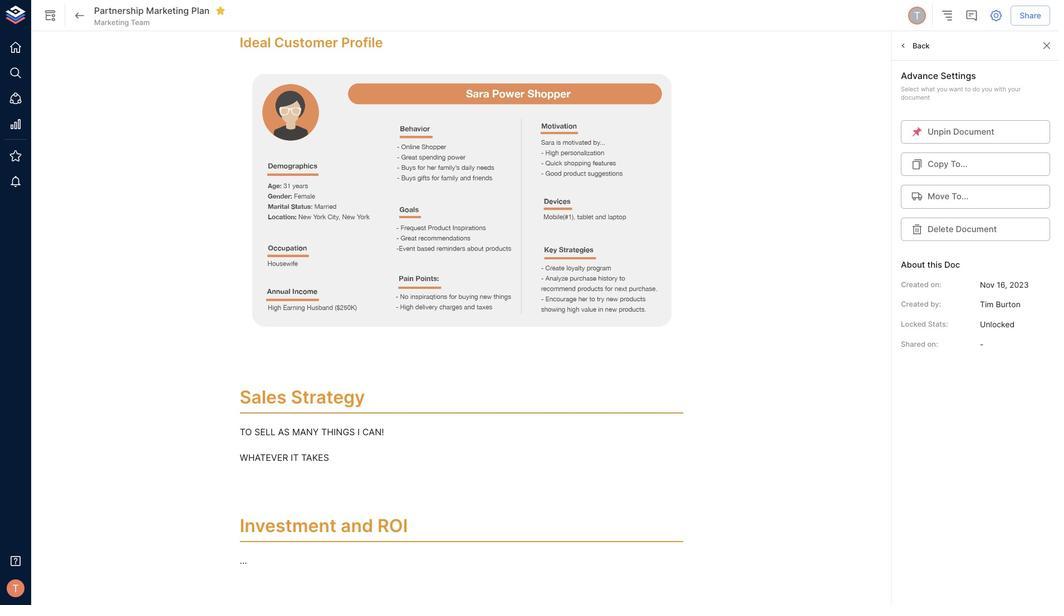 Task type: describe. For each thing, give the bounding box(es) containing it.
locked stats:
[[901, 320, 949, 329]]

partnership marketing plan
[[94, 5, 210, 16]]

1 horizontal spatial marketing
[[146, 5, 189, 16]]

select
[[901, 85, 920, 93]]

0 vertical spatial t button
[[907, 5, 928, 26]]

sell
[[255, 427, 276, 438]]

this
[[928, 259, 943, 270]]

16,
[[997, 280, 1008, 290]]

copy to... button
[[901, 153, 1051, 176]]

move
[[928, 191, 950, 202]]

delete document
[[928, 224, 997, 234]]

team
[[131, 18, 150, 27]]

to sell as many things i can!
[[240, 427, 384, 438]]

do
[[973, 85, 981, 93]]

strategy
[[291, 386, 365, 408]]

nov
[[981, 280, 995, 290]]

sales
[[240, 386, 287, 408]]

whatever
[[240, 453, 288, 464]]

…
[[240, 556, 247, 567]]

back
[[913, 41, 930, 50]]

marketing team link
[[94, 17, 150, 27]]

settings image
[[990, 9, 1004, 22]]

created for created by:
[[901, 300, 929, 309]]

investment
[[240, 515, 337, 537]]

ideal
[[240, 35, 271, 51]]

on: for shared on:
[[928, 340, 939, 349]]

shared on:
[[901, 340, 939, 349]]

shared
[[901, 340, 926, 349]]

settings
[[941, 70, 977, 81]]

copy to...
[[928, 159, 968, 169]]

created by:
[[901, 300, 942, 309]]

move to... button
[[901, 185, 1051, 209]]

1 horizontal spatial t
[[914, 9, 921, 22]]

roi
[[378, 515, 408, 537]]

delete document button
[[901, 218, 1051, 241]]

i
[[358, 427, 360, 438]]

move to...
[[928, 191, 969, 202]]

doc
[[945, 259, 961, 270]]

nov 16, 2023
[[981, 280, 1029, 290]]

it
[[291, 453, 299, 464]]

with
[[995, 85, 1007, 93]]

by:
[[931, 300, 942, 309]]

advance
[[901, 70, 939, 81]]

share button
[[1011, 5, 1051, 26]]

1 vertical spatial marketing
[[94, 18, 129, 27]]

share
[[1020, 10, 1042, 20]]

copy
[[928, 159, 949, 169]]

profile
[[341, 35, 383, 51]]

as
[[278, 427, 290, 438]]

created for created on:
[[901, 280, 929, 289]]

to... for copy to...
[[951, 159, 968, 169]]

your
[[1009, 85, 1021, 93]]

go back image
[[73, 9, 86, 22]]



Task type: vqa. For each thing, say whether or not it's contained in the screenshot.
🏁 Launch Goals Button
no



Task type: locate. For each thing, give the bounding box(es) containing it.
tim
[[981, 300, 994, 309]]

unpin
[[928, 126, 952, 137]]

you left want
[[937, 85, 948, 93]]

things
[[321, 427, 355, 438]]

plan
[[191, 5, 210, 16]]

1 horizontal spatial you
[[982, 85, 993, 93]]

customer
[[274, 35, 338, 51]]

ideal customer profile
[[240, 35, 383, 51]]

0 vertical spatial to...
[[951, 159, 968, 169]]

1 vertical spatial t button
[[3, 577, 28, 601]]

unlocked
[[981, 320, 1015, 329]]

table of contents image
[[941, 9, 955, 22]]

you right do
[[982, 85, 993, 93]]

-
[[981, 340, 984, 349]]

created on:
[[901, 280, 942, 289]]

marketing down partnership at top
[[94, 18, 129, 27]]

want
[[950, 85, 964, 93]]

document inside "button"
[[956, 224, 997, 234]]

0 vertical spatial on:
[[931, 280, 942, 289]]

1 created from the top
[[901, 280, 929, 289]]

to... for move to...
[[952, 191, 969, 202]]

stats:
[[929, 320, 949, 329]]

tim burton
[[981, 300, 1021, 309]]

1 vertical spatial created
[[901, 300, 929, 309]]

about this doc
[[901, 259, 961, 270]]

whatever it takes
[[240, 453, 329, 464]]

marketing team
[[94, 18, 150, 27]]

t
[[914, 9, 921, 22], [12, 583, 19, 595]]

to... right move
[[952, 191, 969, 202]]

0 horizontal spatial marketing
[[94, 18, 129, 27]]

can!
[[363, 427, 384, 438]]

to
[[966, 85, 971, 93]]

unpin document
[[928, 126, 995, 137]]

0 vertical spatial document
[[954, 126, 995, 137]]

document
[[954, 126, 995, 137], [956, 224, 997, 234]]

document
[[901, 94, 931, 102]]

0 horizontal spatial t button
[[3, 577, 28, 601]]

marketing up team
[[146, 5, 189, 16]]

back button
[[897, 37, 933, 54]]

delete
[[928, 224, 954, 234]]

document down move to... button
[[956, 224, 997, 234]]

takes
[[301, 453, 329, 464]]

many
[[292, 427, 319, 438]]

document up copy to... button
[[954, 126, 995, 137]]

t button
[[907, 5, 928, 26], [3, 577, 28, 601]]

1 vertical spatial document
[[956, 224, 997, 234]]

sales strategy
[[240, 386, 365, 408]]

0 vertical spatial t
[[914, 9, 921, 22]]

2 created from the top
[[901, 300, 929, 309]]

locked
[[901, 320, 927, 329]]

created
[[901, 280, 929, 289], [901, 300, 929, 309]]

document for unpin document
[[954, 126, 995, 137]]

you
[[937, 85, 948, 93], [982, 85, 993, 93]]

2 you from the left
[[982, 85, 993, 93]]

0 vertical spatial created
[[901, 280, 929, 289]]

investment and roi
[[240, 515, 408, 537]]

comments image
[[966, 9, 979, 22]]

about
[[901, 259, 926, 270]]

2023
[[1010, 280, 1029, 290]]

to...
[[951, 159, 968, 169], [952, 191, 969, 202]]

1 vertical spatial on:
[[928, 340, 939, 349]]

to
[[240, 427, 252, 438]]

1 you from the left
[[937, 85, 948, 93]]

on:
[[931, 280, 942, 289], [928, 340, 939, 349]]

show wiki image
[[43, 9, 57, 22]]

advance settings select what you want to do you with your document
[[901, 70, 1021, 102]]

burton
[[996, 300, 1021, 309]]

1 vertical spatial t
[[12, 583, 19, 595]]

remove favorite image
[[216, 6, 226, 16]]

0 horizontal spatial t
[[12, 583, 19, 595]]

0 horizontal spatial you
[[937, 85, 948, 93]]

created up locked
[[901, 300, 929, 309]]

on: down this
[[931, 280, 942, 289]]

document for delete document
[[956, 224, 997, 234]]

to... right copy
[[951, 159, 968, 169]]

1 horizontal spatial t button
[[907, 5, 928, 26]]

1 vertical spatial to...
[[952, 191, 969, 202]]

and
[[341, 515, 373, 537]]

on: for created on:
[[931, 280, 942, 289]]

0 vertical spatial marketing
[[146, 5, 189, 16]]

partnership
[[94, 5, 144, 16]]

marketing
[[146, 5, 189, 16], [94, 18, 129, 27]]

on: right shared
[[928, 340, 939, 349]]

what
[[921, 85, 936, 93]]

created down the "about"
[[901, 280, 929, 289]]



